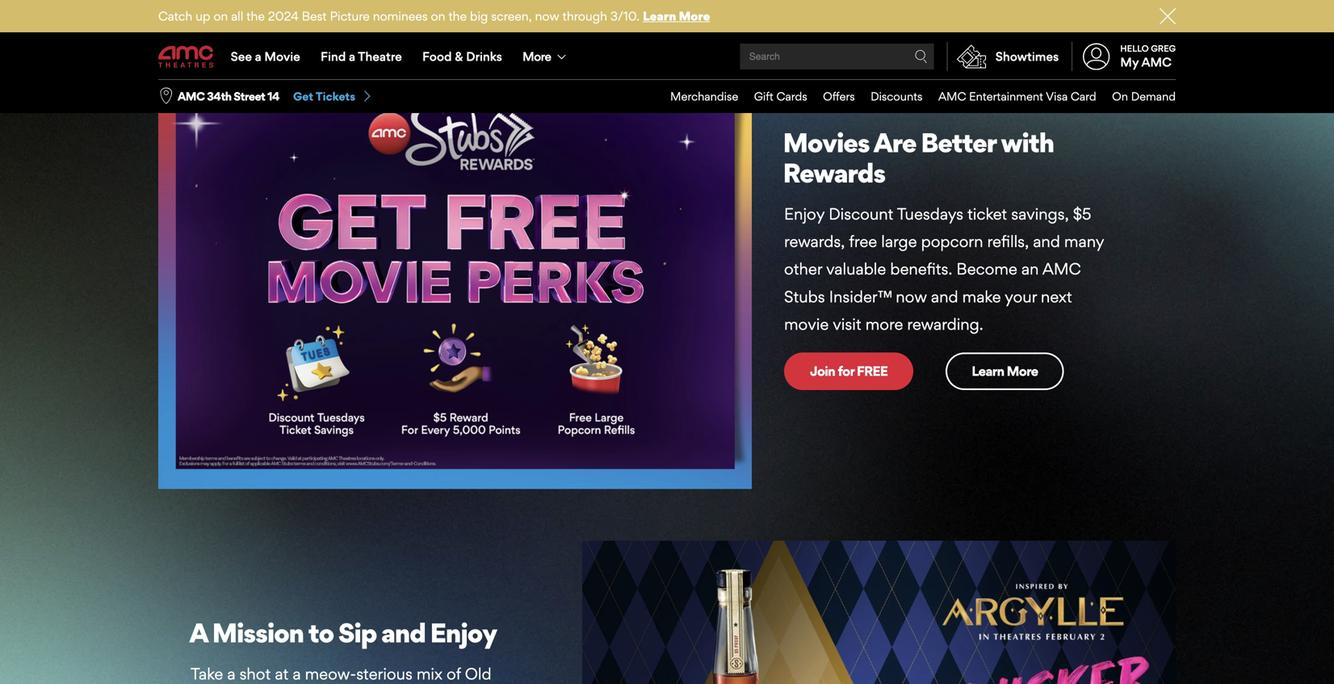 Task type: vqa. For each thing, say whether or not it's contained in the screenshot.
valuable
yes



Task type: locate. For each thing, give the bounding box(es) containing it.
more inside more 'button'
[[523, 49, 551, 64]]

learn right 3/10.
[[643, 8, 676, 23]]

0 vertical spatial and
[[1033, 232, 1060, 251]]

showtimes image
[[948, 42, 996, 71]]

a
[[255, 49, 261, 64], [349, 49, 355, 64], [227, 664, 235, 684], [293, 664, 301, 684]]

refills,
[[987, 232, 1029, 251]]

sterious
[[356, 664, 413, 684]]

food & drinks
[[422, 49, 502, 64]]

take
[[191, 664, 223, 684]]

an
[[1021, 259, 1039, 279]]

your
[[1005, 287, 1037, 306]]

1 vertical spatial learn more link
[[946, 353, 1064, 390]]

1 horizontal spatial now
[[896, 287, 927, 306]]

2 horizontal spatial more
[[1007, 363, 1038, 379]]

1 horizontal spatial on
[[431, 8, 445, 23]]

food & drinks link
[[412, 34, 512, 79]]

and
[[1033, 232, 1060, 251], [931, 287, 958, 306], [381, 617, 425, 649]]

popcorn
[[921, 232, 983, 251]]

0 vertical spatial enjoy
[[784, 204, 825, 224]]

and up sterious
[[381, 617, 425, 649]]

the
[[246, 8, 265, 23], [449, 8, 467, 23]]

picture
[[330, 8, 370, 23]]

and up rewarding.
[[931, 287, 958, 306]]

for
[[838, 363, 854, 379]]

the right all
[[246, 8, 265, 23]]

1 vertical spatial menu
[[655, 80, 1176, 113]]

34th
[[207, 89, 231, 103]]

catch
[[158, 8, 192, 23]]

more down your
[[1007, 363, 1038, 379]]

1 horizontal spatial learn
[[972, 363, 1004, 379]]

amc entertainment visa card
[[938, 89, 1096, 103]]

find a theatre
[[321, 49, 402, 64]]

on left all
[[213, 8, 228, 23]]

menu containing more
[[158, 34, 1176, 79]]

on
[[1112, 89, 1128, 103]]

sip
[[338, 617, 377, 649]]

0 horizontal spatial the
[[246, 8, 265, 23]]

amc entertainment visa card link
[[923, 80, 1096, 113]]

enjoy
[[784, 204, 825, 224], [430, 617, 497, 649]]

tuesdays
[[897, 204, 963, 224]]

0 horizontal spatial learn more link
[[643, 8, 710, 23]]

1 vertical spatial and
[[931, 287, 958, 306]]

learn more link right 3/10.
[[643, 8, 710, 23]]

nominees
[[373, 8, 428, 23]]

1 horizontal spatial the
[[449, 8, 467, 23]]

menu containing merchandise
[[655, 80, 1176, 113]]

learn down rewarding.
[[972, 363, 1004, 379]]

see
[[231, 49, 252, 64]]

rewards,
[[784, 232, 845, 251]]

take a shot at a meow-sterious mix of old
[[191, 664, 540, 684]]

demand
[[1131, 89, 1176, 103]]

a right find
[[349, 49, 355, 64]]

0 vertical spatial learn more link
[[643, 8, 710, 23]]

my
[[1120, 55, 1139, 70]]

learn
[[643, 8, 676, 23], [972, 363, 1004, 379]]

0 vertical spatial menu
[[158, 34, 1176, 79]]

movie
[[264, 49, 300, 64]]

0 horizontal spatial and
[[381, 617, 425, 649]]

see a movie
[[231, 49, 300, 64]]

rewards
[[783, 156, 885, 189]]

visa
[[1046, 89, 1068, 103]]

1 horizontal spatial more
[[679, 8, 710, 23]]

1 vertical spatial more
[[523, 49, 551, 64]]

meow-
[[305, 664, 356, 684]]

0 horizontal spatial learn
[[643, 8, 676, 23]]

amc down greg
[[1142, 55, 1172, 70]]

more
[[866, 315, 903, 334]]

search the AMC website text field
[[747, 50, 915, 63]]

next
[[1041, 287, 1072, 306]]

a for theatre
[[349, 49, 355, 64]]

amc logo image
[[158, 46, 215, 68], [158, 46, 215, 68]]

0 horizontal spatial now
[[535, 8, 559, 23]]

menu
[[158, 34, 1176, 79], [655, 80, 1176, 113]]

on right nominees
[[431, 8, 445, 23]]

0 vertical spatial learn
[[643, 8, 676, 23]]

join for free
[[810, 363, 888, 379]]

card
[[1071, 89, 1096, 103]]

on
[[213, 8, 228, 23], [431, 8, 445, 23]]

make
[[962, 287, 1001, 306]]

now
[[535, 8, 559, 23], [896, 287, 927, 306]]

find
[[321, 49, 346, 64]]

theatre
[[358, 49, 402, 64]]

0 vertical spatial more
[[679, 8, 710, 23]]

discounts link
[[855, 80, 923, 113]]

2 the from the left
[[449, 8, 467, 23]]

tickets
[[316, 89, 355, 103]]

menu down submit search icon
[[655, 80, 1176, 113]]

the left big
[[449, 8, 467, 23]]

amc inside hello greg my amc
[[1142, 55, 1172, 70]]

1 horizontal spatial and
[[931, 287, 958, 306]]

join
[[810, 363, 835, 379]]

up
[[196, 8, 210, 23]]

1 horizontal spatial enjoy
[[784, 204, 825, 224]]

&
[[455, 49, 463, 64]]

enjoy discount tuesdays ticket savings, $5 rewards, free large popcorn refills, and many other valuable benefits. become an amc stubs insider™ now and make your next movie visit more rewarding.
[[784, 204, 1104, 334]]

more right 3/10.
[[679, 8, 710, 23]]

menu up merchandise link
[[158, 34, 1176, 79]]

1 vertical spatial learn
[[972, 363, 1004, 379]]

enjoy up of
[[430, 617, 497, 649]]

enjoy up rewards,
[[784, 204, 825, 224]]

amc inside enjoy discount tuesdays ticket savings, $5 rewards, free large popcorn refills, and many other valuable benefits. become an amc stubs insider™ now and make your next movie visit more rewarding.
[[1043, 259, 1081, 279]]

learn more link
[[643, 8, 710, 23], [946, 353, 1064, 390]]

amc up next
[[1043, 259, 1081, 279]]

merchandise
[[670, 89, 738, 103]]

showtimes link
[[947, 42, 1059, 71]]

showtimes
[[996, 49, 1059, 64]]

now right screen,
[[535, 8, 559, 23]]

and down savings, in the right of the page
[[1033, 232, 1060, 251]]

insider™
[[829, 287, 892, 306]]

0 horizontal spatial enjoy
[[430, 617, 497, 649]]

now down benefits.
[[896, 287, 927, 306]]

catch up on all the 2024 best picture nominees on the big screen, now through 3/10. learn more
[[158, 8, 710, 23]]

0 horizontal spatial on
[[213, 8, 228, 23]]

1 the from the left
[[246, 8, 265, 23]]

amc left 34th
[[178, 89, 205, 103]]

food
[[422, 49, 452, 64]]

scan to download image
[[460, 0, 561, 13]]

at
[[275, 664, 289, 684]]

a right see
[[255, 49, 261, 64]]

0 horizontal spatial more
[[523, 49, 551, 64]]

more down screen,
[[523, 49, 551, 64]]

1 vertical spatial now
[[896, 287, 927, 306]]

learn more link down rewarding.
[[946, 353, 1064, 390]]

a left shot
[[227, 664, 235, 684]]

0 vertical spatial now
[[535, 8, 559, 23]]

go to my account page element
[[1072, 34, 1176, 79]]

$5
[[1073, 204, 1091, 224]]

2 vertical spatial more
[[1007, 363, 1038, 379]]

enjoy inside enjoy discount tuesdays ticket savings, $5 rewards, free large popcorn refills, and many other valuable benefits. become an amc stubs insider™ now and make your next movie visit more rewarding.
[[784, 204, 825, 224]]

free
[[849, 232, 877, 251]]

offers link
[[807, 80, 855, 113]]

dialog
[[0, 0, 1334, 684]]

learn more
[[972, 363, 1038, 379]]

rewarding.
[[907, 315, 984, 334]]



Task type: describe. For each thing, give the bounding box(es) containing it.
stubs
[[784, 287, 825, 306]]

1 horizontal spatial learn more link
[[946, 353, 1064, 390]]

hello
[[1120, 43, 1149, 54]]

on demand
[[1112, 89, 1176, 103]]

gift
[[754, 89, 774, 103]]

stubs refresh image
[[158, 65, 752, 489]]

a
[[189, 617, 207, 649]]

find a theatre link
[[310, 34, 412, 79]]

movie
[[784, 315, 829, 334]]

more button
[[512, 34, 580, 79]]

to
[[308, 617, 333, 649]]

2024
[[268, 8, 299, 23]]

discount
[[829, 204, 894, 224]]

1 on from the left
[[213, 8, 228, 23]]

mix
[[417, 664, 443, 684]]

14
[[267, 89, 279, 103]]

a for movie
[[255, 49, 261, 64]]

free
[[857, 363, 888, 379]]

more inside learn more link
[[1007, 363, 1038, 379]]

best
[[302, 8, 327, 23]]

greg
[[1151, 43, 1176, 54]]

user profile image
[[1074, 43, 1119, 70]]

1 vertical spatial enjoy
[[430, 617, 497, 649]]

hello greg my amc
[[1120, 43, 1176, 70]]

on demand link
[[1096, 80, 1176, 113]]

valuable
[[826, 259, 886, 279]]

all
[[231, 8, 243, 23]]

submit search icon image
[[915, 50, 928, 63]]

a mission to sip and enjoy
[[189, 617, 497, 649]]

amc down showtimes image
[[938, 89, 966, 103]]

are
[[874, 126, 916, 159]]

amc inside button
[[178, 89, 205, 103]]

street
[[234, 89, 265, 103]]

mission
[[212, 617, 304, 649]]

discounts
[[871, 89, 923, 103]]

gift cards
[[754, 89, 807, 103]]

a for shot
[[227, 664, 235, 684]]

of
[[447, 664, 461, 684]]

offers
[[823, 89, 855, 103]]

argylle drink image
[[582, 541, 1176, 684]]

see a movie link
[[220, 34, 310, 79]]

become
[[957, 259, 1017, 279]]

get tickets link
[[293, 89, 373, 104]]

ticket
[[967, 204, 1007, 224]]

get
[[293, 89, 313, 103]]

savings,
[[1011, 204, 1069, 224]]

2 vertical spatial and
[[381, 617, 425, 649]]

screen,
[[491, 8, 532, 23]]

old
[[465, 664, 492, 684]]

large
[[881, 232, 917, 251]]

shot
[[240, 664, 271, 684]]

cards
[[776, 89, 807, 103]]

3/10.
[[610, 8, 640, 23]]

with
[[1001, 126, 1054, 159]]

2 horizontal spatial and
[[1033, 232, 1060, 251]]

amc 34th street 14 button
[[178, 89, 279, 104]]

drinks
[[466, 49, 502, 64]]

big
[[470, 8, 488, 23]]

amc 34th street 14
[[178, 89, 279, 103]]

movies
[[783, 126, 869, 159]]

gift cards link
[[738, 80, 807, 113]]

close this dialog image
[[1306, 653, 1322, 669]]

join for free link
[[784, 353, 914, 390]]

a right the at
[[293, 664, 301, 684]]

now inside enjoy discount tuesdays ticket savings, $5 rewards, free large popcorn refills, and many other valuable benefits. become an amc stubs insider™ now and make your next movie visit more rewarding.
[[896, 287, 927, 306]]

2 on from the left
[[431, 8, 445, 23]]

through
[[563, 8, 607, 23]]

many
[[1064, 232, 1104, 251]]

visit
[[833, 315, 861, 334]]

better
[[921, 126, 996, 159]]

get tickets
[[293, 89, 355, 103]]

benefits.
[[890, 259, 953, 279]]

movies are better with rewards
[[783, 126, 1054, 189]]

entertainment
[[969, 89, 1043, 103]]

other
[[784, 259, 822, 279]]



